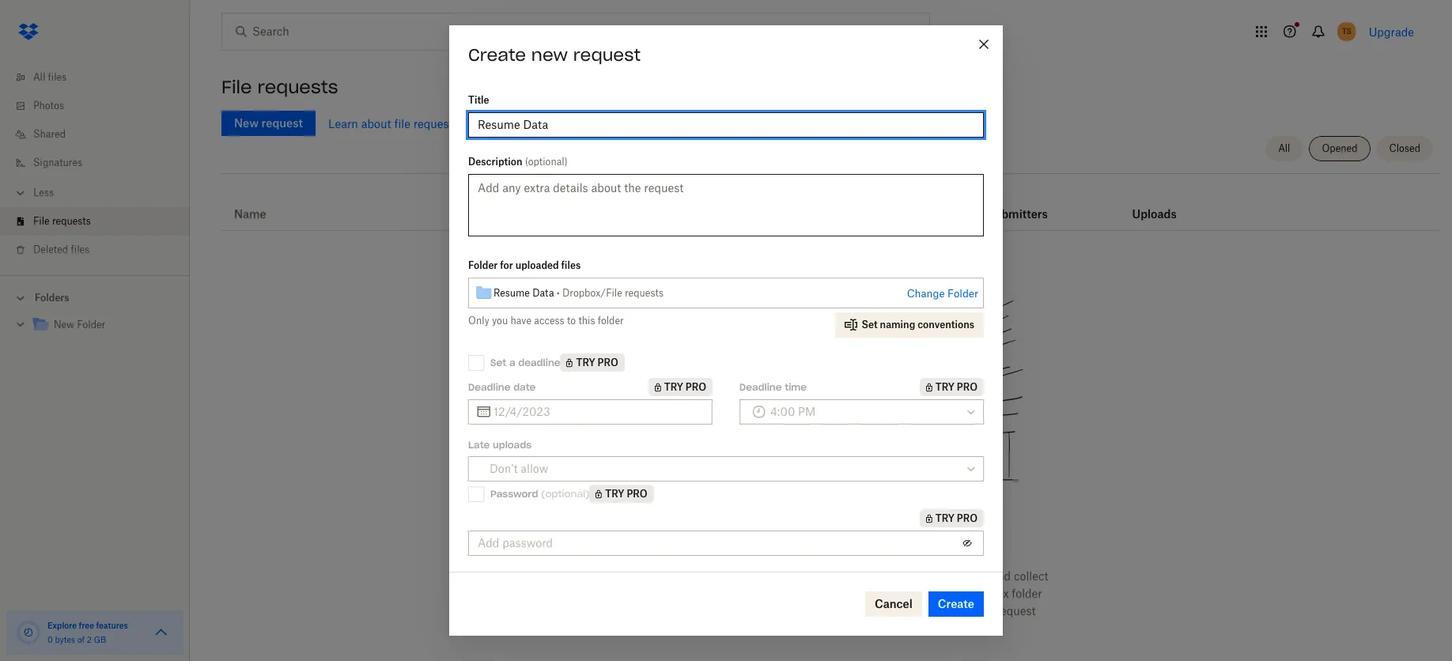 Task type: vqa. For each thing, say whether or not it's contained in the screenshot.
Links at top left
no



Task type: describe. For each thing, give the bounding box(es) containing it.
1 vertical spatial a
[[854, 570, 860, 583]]

in
[[649, 587, 659, 600]]

Add any extra details about the request text field
[[468, 174, 984, 237]]

important,
[[769, 604, 824, 618]]

naming
[[880, 319, 916, 331]]

signatures
[[33, 157, 82, 169]]

conventions
[[918, 319, 975, 331]]

and
[[992, 570, 1011, 583]]

shared link
[[13, 120, 190, 149]]

requests inside list item
[[52, 215, 91, 227]]

files for deleted files
[[71, 244, 90, 256]]

0 vertical spatial file
[[222, 76, 252, 98]]

collect
[[1014, 570, 1049, 583]]

1 horizontal spatial folder
[[468, 260, 498, 271]]

access inside create new request dialog
[[534, 315, 565, 327]]

folder for change folder
[[948, 287, 979, 300]]

bytes
[[55, 635, 75, 645]]

) for password ( optional )
[[586, 488, 590, 500]]

learn
[[328, 117, 358, 130]]

new folder
[[54, 319, 105, 331]]

request
[[613, 570, 656, 583]]

password ( optional )
[[491, 488, 590, 500]]

about
[[361, 117, 391, 130]]

file inside file requests link
[[33, 215, 50, 227]]

folders
[[35, 292, 69, 304]]

2 vertical spatial a
[[955, 587, 962, 600]]

photos
[[33, 100, 64, 112]]

explore free features 0 bytes of 2 gb
[[47, 621, 128, 645]]

late uploads
[[468, 439, 532, 451]]

2 vertical spatial dropbox
[[836, 622, 881, 635]]

folder for new folder
[[77, 319, 105, 331]]

anyone,
[[711, 570, 751, 583]]

deadline date
[[468, 381, 536, 393]]

upgrade link
[[1369, 25, 1415, 38]]

files for all files
[[48, 71, 67, 83]]

those
[[842, 604, 871, 618]]

account.
[[884, 622, 929, 635]]

a inside dialog
[[509, 356, 516, 368]]

you inside create new request dialog
[[492, 315, 508, 327]]

file inside request files from anyone, whether they have a dropbox account or not, and collect them in your dropbox. files will be automatically organized into a dropbox folder you choose. your privacy is important, so those who upload to your file request cannot access your dropbox account.
[[977, 604, 994, 618]]

cancel button
[[865, 592, 922, 617]]

deadline for deadline date
[[468, 381, 511, 393]]

them
[[619, 587, 646, 600]]

only
[[468, 315, 489, 327]]

) for description ( optional )
[[565, 156, 568, 168]]

title
[[468, 94, 489, 106]]

only you have access to this folder
[[468, 315, 624, 327]]

all button
[[1266, 136, 1303, 161]]

create new request
[[468, 44, 641, 66]]

from for someone?
[[835, 530, 878, 552]]

time
[[785, 381, 807, 393]]

new
[[532, 44, 568, 66]]

account
[[910, 570, 952, 583]]

from for anyone,
[[683, 570, 708, 583]]

new
[[54, 319, 74, 331]]

0 horizontal spatial your
[[662, 587, 685, 600]]

uploads
[[493, 439, 532, 451]]

folder for uploaded files
[[468, 260, 581, 271]]

set for set a deadline
[[491, 356, 507, 368]]

create new request dialog
[[449, 25, 1003, 636]]

deadline
[[518, 356, 561, 368]]

create for create
[[938, 597, 975, 611]]

1 horizontal spatial your
[[810, 622, 833, 635]]

something
[[733, 530, 829, 552]]

access inside request files from anyone, whether they have a dropbox account or not, and collect them in your dropbox. files will be automatically organized into a dropbox folder you choose. your privacy is important, so those who upload to your file request cannot access your dropbox account.
[[772, 622, 807, 635]]

be
[[787, 587, 800, 600]]

organized
[[877, 587, 929, 600]]

change folder
[[907, 287, 979, 300]]

resume data • dropbox/file requests
[[494, 287, 664, 299]]

less
[[33, 187, 54, 199]]

automatically
[[803, 587, 874, 600]]

learn about file requests
[[328, 117, 459, 130]]

less image
[[13, 185, 28, 201]]

1 horizontal spatial file requests
[[222, 76, 338, 98]]

you inside request files from anyone, whether they have a dropbox account or not, and collect them in your dropbox. files will be automatically organized into a dropbox folder you choose. your privacy is important, so those who upload to your file request cannot access your dropbox account.
[[625, 604, 644, 618]]

0 vertical spatial file
[[394, 117, 411, 130]]

dropbox.
[[688, 587, 735, 600]]

dropbox/file
[[563, 287, 622, 299]]

0 vertical spatial dropbox
[[863, 570, 907, 583]]

dropbox image
[[13, 16, 44, 47]]

( for description
[[525, 156, 528, 168]]

deleted files
[[33, 244, 90, 256]]

signatures link
[[13, 149, 190, 177]]

features
[[96, 621, 128, 631]]

create button
[[929, 592, 984, 617]]

name row
[[222, 180, 1440, 231]]

cancel
[[875, 597, 913, 611]]

deadline time
[[740, 381, 807, 393]]

to inside create new request dialog
[[567, 315, 576, 327]]

2
[[87, 635, 92, 645]]

file requests link
[[13, 207, 190, 236]]

file requests inside file requests link
[[33, 215, 91, 227]]

so
[[827, 604, 839, 618]]

0
[[47, 635, 53, 645]]

gb
[[94, 635, 106, 645]]

data
[[533, 287, 554, 299]]

deleted
[[33, 244, 68, 256]]

name
[[234, 207, 266, 221]]

3 column header from the left
[[1133, 186, 1196, 224]]

whether
[[754, 570, 797, 583]]



Task type: locate. For each thing, give the bounding box(es) containing it.
you down them at bottom
[[625, 604, 644, 618]]

0 horizontal spatial set
[[491, 356, 507, 368]]

files up photos
[[48, 71, 67, 83]]

have inside create new request dialog
[[511, 315, 532, 327]]

2 column header from the left
[[987, 186, 1050, 224]]

1 horizontal spatial create
[[938, 597, 975, 611]]

you
[[492, 315, 508, 327], [625, 604, 644, 618]]

files up in
[[659, 570, 680, 583]]

none text field inside create new request dialog
[[494, 403, 703, 421]]

file
[[394, 117, 411, 130], [977, 604, 994, 618]]

1 horizontal spatial a
[[854, 570, 860, 583]]

1 horizontal spatial column header
[[987, 186, 1050, 224]]

to down into
[[938, 604, 948, 618]]

create down or
[[938, 597, 975, 611]]

set naming conventions
[[862, 319, 975, 331]]

date
[[514, 381, 536, 393]]

your up choose.
[[662, 587, 685, 600]]

1 horizontal spatial file
[[222, 76, 252, 98]]

1 column header from the left
[[551, 186, 646, 224]]

1 vertical spatial (
[[541, 488, 545, 500]]

folder right "this"
[[598, 315, 624, 327]]

0 horizontal spatial column header
[[551, 186, 646, 224]]

all files
[[33, 71, 67, 83]]

have down 'resume'
[[511, 315, 532, 327]]

folder inside button
[[948, 287, 979, 300]]

a up deadline date at left bottom
[[509, 356, 516, 368]]

dropbox
[[863, 570, 907, 583], [965, 587, 1009, 600], [836, 622, 881, 635]]

0 vertical spatial from
[[835, 530, 878, 552]]

0 vertical spatial optional
[[528, 156, 565, 168]]

0 vertical spatial file requests
[[222, 76, 338, 98]]

description
[[468, 156, 523, 168]]

learn about file requests link
[[328, 117, 459, 130]]

choose.
[[647, 604, 687, 618]]

dropbox up organized at the bottom right
[[863, 570, 907, 583]]

0 horizontal spatial file
[[394, 117, 411, 130]]

create
[[468, 44, 526, 66], [938, 597, 975, 611]]

1 vertical spatial dropbox
[[965, 587, 1009, 600]]

all inside all button
[[1279, 142, 1291, 154]]

0 horizontal spatial folder
[[598, 315, 624, 327]]

all up photos
[[33, 71, 45, 83]]

description ( optional )
[[468, 156, 568, 168]]

free
[[79, 621, 94, 631]]

1 vertical spatial to
[[938, 604, 948, 618]]

•
[[557, 287, 560, 299]]

deadline left time
[[740, 381, 782, 393]]

privacy
[[717, 604, 754, 618]]

need something from someone?
[[680, 530, 981, 552]]

1 horizontal spatial set
[[862, 319, 878, 331]]

0 vertical spatial )
[[565, 156, 568, 168]]

1 vertical spatial file
[[977, 604, 994, 618]]

a right into
[[955, 587, 962, 600]]

folder inside request files from anyone, whether they have a dropbox account or not, and collect them in your dropbox. files will be automatically organized into a dropbox folder you choose. your privacy is important, so those who upload to your file request cannot access your dropbox account.
[[1012, 587, 1043, 600]]

they
[[800, 570, 823, 583]]

0 horizontal spatial have
[[511, 315, 532, 327]]

(
[[525, 156, 528, 168], [541, 488, 545, 500]]

all left opened
[[1279, 142, 1291, 154]]

will
[[766, 587, 784, 600]]

your
[[690, 604, 714, 618]]

folders button
[[0, 286, 190, 309]]

file right about
[[394, 117, 411, 130]]

a
[[509, 356, 516, 368], [854, 570, 860, 583], [955, 587, 962, 600]]

files up the resume data • dropbox/file requests at left top
[[561, 260, 581, 271]]

try
[[576, 357, 596, 369], [664, 381, 684, 393], [936, 381, 955, 393], [605, 488, 625, 500], [936, 513, 955, 525]]

create up title
[[468, 44, 526, 66]]

pro
[[598, 357, 619, 369], [686, 381, 707, 393], [957, 381, 978, 393], [627, 488, 648, 500], [957, 513, 978, 525]]

0 horizontal spatial create
[[468, 44, 526, 66]]

Add password password field
[[478, 535, 955, 552]]

1 horizontal spatial from
[[835, 530, 878, 552]]

someone?
[[884, 530, 981, 552]]

folder inside 'link'
[[77, 319, 105, 331]]

1 vertical spatial folder
[[1012, 587, 1043, 600]]

not,
[[969, 570, 989, 583]]

) right password
[[586, 488, 590, 500]]

1 vertical spatial )
[[586, 488, 590, 500]]

is
[[757, 604, 766, 618]]

0 vertical spatial to
[[567, 315, 576, 327]]

optional for password ( optional )
[[545, 488, 586, 500]]

access down data
[[534, 315, 565, 327]]

for
[[500, 260, 513, 271]]

files
[[48, 71, 67, 83], [71, 244, 90, 256], [561, 260, 581, 271], [659, 570, 680, 583]]

create for create new request
[[468, 44, 526, 66]]

1 horizontal spatial access
[[772, 622, 807, 635]]

a up the automatically
[[854, 570, 860, 583]]

0 horizontal spatial a
[[509, 356, 516, 368]]

1 deadline from the left
[[468, 381, 511, 393]]

request down and
[[997, 604, 1036, 618]]

1 vertical spatial from
[[683, 570, 708, 583]]

1 horizontal spatial folder
[[1012, 587, 1043, 600]]

dropbox down not,
[[965, 587, 1009, 600]]

column header
[[551, 186, 646, 224], [987, 186, 1050, 224], [1133, 186, 1196, 224]]

2 horizontal spatial folder
[[948, 287, 979, 300]]

requests inside create new request dialog
[[625, 287, 664, 299]]

opened
[[1322, 142, 1358, 154]]

to inside request files from anyone, whether they have a dropbox account or not, and collect them in your dropbox. files will be automatically organized into a dropbox folder you choose. your privacy is important, so those who upload to your file request cannot access your dropbox account.
[[938, 604, 948, 618]]

from inside request files from anyone, whether they have a dropbox account or not, and collect them in your dropbox. files will be automatically organized into a dropbox folder you choose. your privacy is important, so those who upload to your file request cannot access your dropbox account.
[[683, 570, 708, 583]]

deadline left "date"
[[468, 381, 511, 393]]

1 horizontal spatial request
[[997, 604, 1036, 618]]

request inside dialog
[[573, 44, 641, 66]]

set inside button
[[862, 319, 878, 331]]

requests
[[258, 76, 338, 98], [414, 117, 459, 130], [52, 215, 91, 227], [625, 287, 664, 299]]

folder
[[468, 260, 498, 271], [948, 287, 979, 300], [77, 319, 105, 331]]

your down so on the right of the page
[[810, 622, 833, 635]]

dropbox down those
[[836, 622, 881, 635]]

deadline for deadline time
[[740, 381, 782, 393]]

0 horizontal spatial file
[[33, 215, 50, 227]]

change
[[907, 287, 945, 300]]

resume
[[494, 287, 530, 299]]

0 horizontal spatial file requests
[[33, 215, 91, 227]]

access down important,
[[772, 622, 807, 635]]

1 horizontal spatial to
[[938, 604, 948, 618]]

0 vertical spatial you
[[492, 315, 508, 327]]

password
[[491, 488, 538, 500]]

all for all files
[[33, 71, 45, 83]]

1 vertical spatial all
[[1279, 142, 1291, 154]]

file requests
[[222, 76, 338, 98], [33, 215, 91, 227]]

list containing all files
[[0, 54, 190, 275]]

1 horizontal spatial deadline
[[740, 381, 782, 393]]

folder inside create new request dialog
[[598, 315, 624, 327]]

0 horizontal spatial (
[[525, 156, 528, 168]]

2 vertical spatial folder
[[77, 319, 105, 331]]

set for set naming conventions
[[862, 319, 878, 331]]

into
[[932, 587, 952, 600]]

0 horizontal spatial all
[[33, 71, 45, 83]]

requests up the "deleted files"
[[52, 215, 91, 227]]

file down not,
[[977, 604, 994, 618]]

0 horizontal spatial to
[[567, 315, 576, 327]]

0 vertical spatial have
[[511, 315, 532, 327]]

)
[[565, 156, 568, 168], [586, 488, 590, 500]]

folder left for
[[468, 260, 498, 271]]

1 horizontal spatial file
[[977, 604, 994, 618]]

0 horizontal spatial folder
[[77, 319, 105, 331]]

2 vertical spatial your
[[810, 622, 833, 635]]

request right new
[[573, 44, 641, 66]]

0 vertical spatial a
[[509, 356, 516, 368]]

0 vertical spatial folder
[[468, 260, 498, 271]]

0 vertical spatial folder
[[598, 315, 624, 327]]

1 vertical spatial request
[[997, 604, 1036, 618]]

list
[[0, 54, 190, 275]]

0 horizontal spatial from
[[683, 570, 708, 583]]

1 vertical spatial have
[[826, 570, 851, 583]]

you right only
[[492, 315, 508, 327]]

upload
[[899, 604, 935, 618]]

deleted files link
[[13, 236, 190, 264]]

request files from anyone, whether they have a dropbox account or not, and collect them in your dropbox. files will be automatically organized into a dropbox folder you choose. your privacy is important, so those who upload to your file request cannot access your dropbox account.
[[613, 570, 1049, 635]]

2 deadline from the left
[[740, 381, 782, 393]]

1 vertical spatial access
[[772, 622, 807, 635]]

0 horizontal spatial )
[[565, 156, 568, 168]]

None text field
[[494, 403, 703, 421]]

1 horizontal spatial you
[[625, 604, 644, 618]]

1 vertical spatial file requests
[[33, 215, 91, 227]]

pro trial element
[[561, 354, 625, 372], [649, 378, 713, 396], [920, 378, 984, 396], [590, 485, 654, 503], [920, 510, 984, 528]]

closed
[[1390, 142, 1421, 154]]

folder down the collect
[[1012, 587, 1043, 600]]

all inside all files link
[[33, 71, 45, 83]]

optional right 'description'
[[528, 156, 565, 168]]

2 horizontal spatial a
[[955, 587, 962, 600]]

1 horizontal spatial )
[[586, 488, 590, 500]]

late
[[468, 439, 490, 451]]

upgrade
[[1369, 25, 1415, 38]]

Title text field
[[478, 116, 975, 134]]

from
[[835, 530, 878, 552], [683, 570, 708, 583]]

have inside request files from anyone, whether they have a dropbox account or not, and collect them in your dropbox. files will be automatically organized into a dropbox folder you choose. your privacy is important, so those who upload to your file request cannot access your dropbox account.
[[826, 570, 851, 583]]

all for all
[[1279, 142, 1291, 154]]

2 horizontal spatial column header
[[1133, 186, 1196, 224]]

requests right dropbox/file
[[625, 287, 664, 299]]

who
[[874, 604, 896, 618]]

create inside button
[[938, 597, 975, 611]]

1 vertical spatial folder
[[948, 287, 979, 300]]

need
[[680, 530, 728, 552]]

0 vertical spatial set
[[862, 319, 878, 331]]

change folder button
[[907, 284, 979, 303]]

from up dropbox.
[[683, 570, 708, 583]]

( right password
[[541, 488, 545, 500]]

1 vertical spatial you
[[625, 604, 644, 618]]

set a deadline
[[491, 356, 561, 368]]

folder up conventions
[[948, 287, 979, 300]]

files inside request files from anyone, whether they have a dropbox account or not, and collect them in your dropbox. files will be automatically organized into a dropbox folder you choose. your privacy is important, so those who upload to your file request cannot access your dropbox account.
[[659, 570, 680, 583]]

optional
[[528, 156, 565, 168], [545, 488, 586, 500]]

1 vertical spatial your
[[951, 604, 974, 618]]

have up the automatically
[[826, 570, 851, 583]]

file
[[222, 76, 252, 98], [33, 215, 50, 227]]

0 vertical spatial create
[[468, 44, 526, 66]]

access
[[534, 315, 565, 327], [772, 622, 807, 635]]

set up deadline date at left bottom
[[491, 356, 507, 368]]

file requests up the "deleted files"
[[33, 215, 91, 227]]

shared
[[33, 128, 66, 140]]

quota usage element
[[16, 620, 41, 646]]

files inside create new request dialog
[[561, 260, 581, 271]]

from up the automatically
[[835, 530, 878, 552]]

0 vertical spatial your
[[662, 587, 685, 600]]

files
[[738, 587, 763, 600]]

folder right new
[[77, 319, 105, 331]]

2 horizontal spatial your
[[951, 604, 974, 618]]

request inside request files from anyone, whether they have a dropbox account or not, and collect them in your dropbox. files will be automatically organized into a dropbox folder you choose. your privacy is important, so those who upload to your file request cannot access your dropbox account.
[[997, 604, 1036, 618]]

( for password
[[541, 488, 545, 500]]

1 vertical spatial set
[[491, 356, 507, 368]]

1 horizontal spatial have
[[826, 570, 851, 583]]

or
[[955, 570, 966, 583]]

0 horizontal spatial you
[[492, 315, 508, 327]]

all
[[33, 71, 45, 83], [1279, 142, 1291, 154]]

all files link
[[13, 63, 190, 92]]

have
[[511, 315, 532, 327], [826, 570, 851, 583]]

folder
[[598, 315, 624, 327], [1012, 587, 1043, 600]]

set left naming
[[862, 319, 878, 331]]

of
[[77, 635, 85, 645]]

photos link
[[13, 92, 190, 120]]

to
[[567, 315, 576, 327], [938, 604, 948, 618]]

file requests up learn
[[222, 76, 338, 98]]

1 vertical spatial file
[[33, 215, 50, 227]]

set naming conventions button
[[835, 313, 984, 338]]

0 vertical spatial (
[[525, 156, 528, 168]]

requests right about
[[414, 117, 459, 130]]

0 vertical spatial access
[[534, 315, 565, 327]]

this
[[579, 315, 595, 327]]

0 horizontal spatial request
[[573, 44, 641, 66]]

file requests list item
[[0, 207, 190, 236]]

( right 'description'
[[525, 156, 528, 168]]

files for request files from anyone, whether they have a dropbox account or not, and collect them in your dropbox. files will be automatically organized into a dropbox folder you choose. your privacy is important, so those who upload to your file request cannot access your dropbox account.
[[659, 570, 680, 583]]

your down into
[[951, 604, 974, 618]]

) right 'description'
[[565, 156, 568, 168]]

0 horizontal spatial deadline
[[468, 381, 511, 393]]

1 vertical spatial create
[[938, 597, 975, 611]]

opened button
[[1310, 136, 1371, 161]]

1 horizontal spatial all
[[1279, 142, 1291, 154]]

new folder link
[[32, 315, 177, 336]]

0 horizontal spatial access
[[534, 315, 565, 327]]

0 vertical spatial request
[[573, 44, 641, 66]]

closed button
[[1377, 136, 1434, 161]]

to left "this"
[[567, 315, 576, 327]]

requests up learn
[[258, 76, 338, 98]]

explore
[[47, 621, 77, 631]]

optional right password
[[545, 488, 586, 500]]

optional for description ( optional )
[[528, 156, 565, 168]]

1 vertical spatial optional
[[545, 488, 586, 500]]

files right deleted
[[71, 244, 90, 256]]

0 vertical spatial all
[[33, 71, 45, 83]]

1 horizontal spatial (
[[541, 488, 545, 500]]



